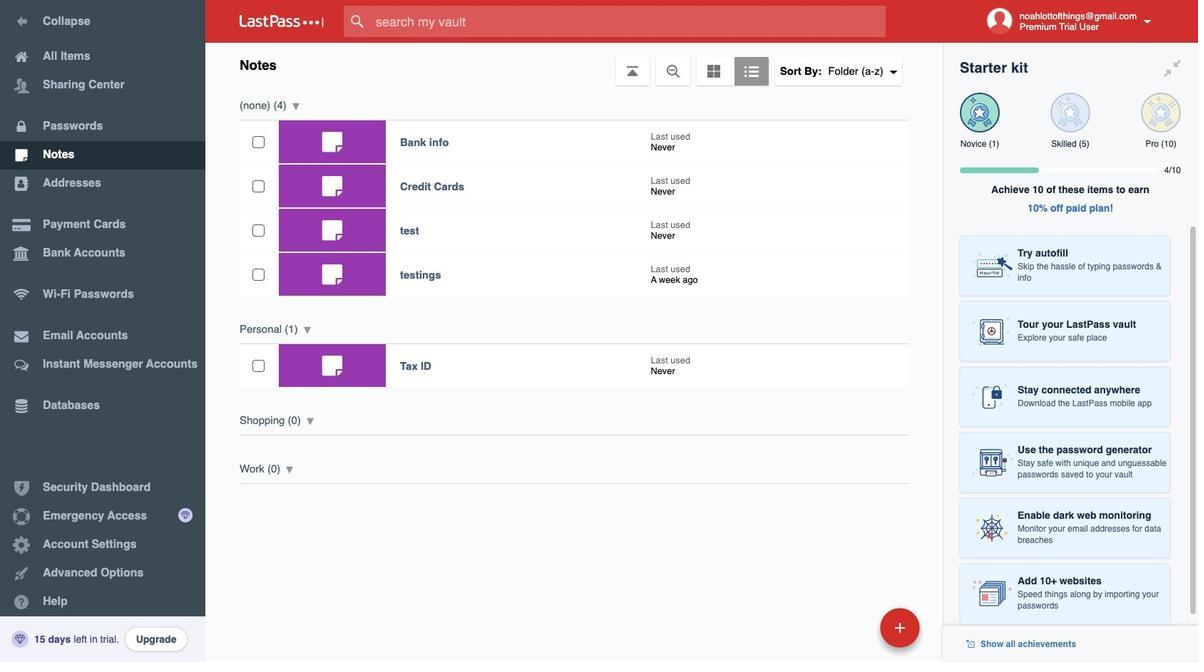 Task type: describe. For each thing, give the bounding box(es) containing it.
lastpass image
[[240, 15, 324, 28]]



Task type: locate. For each thing, give the bounding box(es) containing it.
new item navigation
[[782, 604, 929, 663]]

Search search field
[[344, 6, 914, 37]]

new item element
[[782, 608, 925, 649]]

vault options navigation
[[205, 43, 943, 86]]

main navigation navigation
[[0, 0, 205, 663]]

search my vault text field
[[344, 6, 914, 37]]



Task type: vqa. For each thing, say whether or not it's contained in the screenshot.
"dialog"
no



